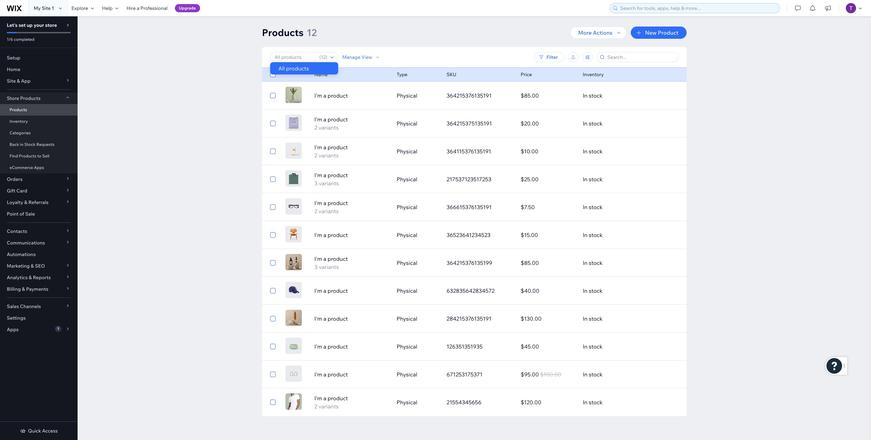 Task type: vqa. For each thing, say whether or not it's contained in the screenshot.


Task type: locate. For each thing, give the bounding box(es) containing it.
0 vertical spatial 1
[[52, 5, 54, 11]]

completed
[[14, 37, 34, 42]]

more actions
[[579, 29, 613, 36]]

9 in stock link from the top
[[579, 311, 653, 327]]

site right my
[[42, 5, 51, 11]]

stock for 217537123517253
[[589, 176, 603, 183]]

quick access button
[[20, 428, 58, 434]]

variants for 364215375135191
[[319, 124, 339, 131]]

12 up name
[[321, 54, 326, 60]]

3 for 364215376135199
[[315, 264, 318, 271]]

12 in from the top
[[583, 399, 588, 406]]

None checkbox
[[270, 120, 276, 128], [270, 175, 276, 184], [270, 203, 276, 211], [270, 231, 276, 239], [270, 343, 276, 351], [270, 371, 276, 379], [270, 120, 276, 128], [270, 175, 276, 184], [270, 203, 276, 211], [270, 231, 276, 239], [270, 343, 276, 351], [270, 371, 276, 379]]

3 i'm a product from the top
[[315, 288, 348, 295]]

in stock link for 632835642834572
[[579, 283, 653, 299]]

4 i'm a product from the top
[[315, 316, 348, 322]]

1 vertical spatial $85.00 link
[[517, 255, 579, 271]]

2 product from the top
[[328, 116, 348, 123]]

4 in stock link from the top
[[579, 171, 653, 188]]

7 in from the top
[[583, 260, 588, 267]]

12 in stock from the top
[[583, 399, 603, 406]]

in stock link for 284215376135191
[[579, 311, 653, 327]]

4 stock from the top
[[589, 176, 603, 183]]

10 physical from the top
[[397, 344, 418, 350]]

$85.00 down price at the top
[[521, 92, 539, 99]]

1 horizontal spatial apps
[[34, 165, 44, 170]]

$130.00 link
[[517, 311, 579, 327]]

product
[[658, 29, 679, 36]]

physical for 364115376135191
[[397, 148, 418, 155]]

i'm a product for 364215376135191
[[315, 92, 348, 99]]

2 physical link from the top
[[393, 115, 443, 132]]

6 in stock from the top
[[583, 232, 603, 239]]

& left seo in the left bottom of the page
[[31, 263, 34, 269]]

categories link
[[0, 127, 78, 139]]

in stock for 364215375135191
[[583, 120, 603, 127]]

in
[[20, 142, 23, 147]]

settings
[[7, 315, 26, 321]]

364215375135191 link
[[443, 115, 517, 132]]

3 variants from the top
[[319, 180, 339, 187]]

1 right my
[[52, 5, 54, 11]]

5 product from the top
[[328, 200, 348, 207]]

Search... field
[[606, 52, 677, 62]]

7 physical link from the top
[[393, 255, 443, 271]]

364215376135199
[[447, 260, 493, 267]]

physical link for 364215376135199
[[393, 255, 443, 271]]

0 vertical spatial $85.00 link
[[517, 88, 579, 104]]

1 i'm a product 2 variants from the top
[[315, 116, 348, 131]]

10 in from the top
[[583, 344, 588, 350]]

10 in stock from the top
[[583, 344, 603, 350]]

1 horizontal spatial 12
[[321, 54, 326, 60]]

0 horizontal spatial apps
[[7, 327, 19, 333]]

physical link for 364215376135191
[[393, 88, 443, 104]]

$85.00 link up the $40.00 'link'
[[517, 255, 579, 271]]

1 vertical spatial $85.00
[[521, 260, 539, 267]]

5 in stock from the top
[[583, 204, 603, 211]]

in stock link
[[579, 88, 653, 104], [579, 115, 653, 132], [579, 143, 653, 160], [579, 171, 653, 188], [579, 199, 653, 216], [579, 227, 653, 243], [579, 255, 653, 271], [579, 283, 653, 299], [579, 311, 653, 327], [579, 339, 653, 355], [579, 367, 653, 383], [579, 395, 653, 411]]

products link
[[0, 104, 78, 116]]

1 vertical spatial 1
[[57, 327, 59, 331]]

apps down "find products to sell" link at the left top of page
[[34, 165, 44, 170]]

632835642834572 link
[[443, 283, 517, 299]]

1 $85.00 link from the top
[[517, 88, 579, 104]]

0 vertical spatial $85.00
[[521, 92, 539, 99]]

physical
[[397, 92, 418, 99], [397, 120, 418, 127], [397, 148, 418, 155], [397, 176, 418, 183], [397, 204, 418, 211], [397, 232, 418, 239], [397, 260, 418, 267], [397, 288, 418, 295], [397, 316, 418, 322], [397, 344, 418, 350], [397, 371, 418, 378], [397, 399, 418, 406]]

$95.00 $100.00
[[521, 371, 562, 378]]

1 2 from the top
[[315, 124, 318, 131]]

2 3 from the top
[[315, 264, 318, 271]]

3 i'm a product link from the top
[[311, 287, 393, 295]]

1 in stock from the top
[[583, 92, 603, 99]]

10 i'm from the top
[[315, 344, 322, 350]]

products inside dropdown button
[[20, 95, 41, 101]]

variants for 366615376135191
[[319, 208, 339, 215]]

i'm a product link for 671253175371
[[311, 371, 393, 379]]

in stock for 366615376135191
[[583, 204, 603, 211]]

gift
[[7, 188, 15, 194]]

0 vertical spatial inventory
[[583, 72, 604, 78]]

1 vertical spatial 3
[[315, 264, 318, 271]]

5 in from the top
[[583, 204, 588, 211]]

products down store
[[10, 107, 27, 112]]

4 i'm a product 2 variants from the top
[[315, 395, 348, 410]]

stock for 21554345656
[[589, 399, 603, 406]]

$85.00 for 364215376135199
[[521, 260, 539, 267]]

12 physical from the top
[[397, 399, 418, 406]]

in stock link for 364215375135191
[[579, 115, 653, 132]]

6 i'm a product from the top
[[315, 371, 348, 378]]

9 physical link from the top
[[393, 311, 443, 327]]

1 physical from the top
[[397, 92, 418, 99]]

4 variants from the top
[[319, 208, 339, 215]]

in stock for 632835642834572
[[583, 288, 603, 295]]

& inside popup button
[[31, 263, 34, 269]]

3 2 from the top
[[315, 208, 318, 215]]

364215376135191
[[447, 92, 492, 99]]

1 variants from the top
[[319, 124, 339, 131]]

6 in from the top
[[583, 232, 588, 239]]

9 physical from the top
[[397, 316, 418, 322]]

in
[[583, 92, 588, 99], [583, 120, 588, 127], [583, 148, 588, 155], [583, 176, 588, 183], [583, 204, 588, 211], [583, 232, 588, 239], [583, 260, 588, 267], [583, 288, 588, 295], [583, 316, 588, 322], [583, 344, 588, 350], [583, 371, 588, 378], [583, 399, 588, 406]]

$85.00 link
[[517, 88, 579, 104], [517, 255, 579, 271]]

1 horizontal spatial inventory
[[583, 72, 604, 78]]

physical for 671253175371
[[397, 371, 418, 378]]

0 horizontal spatial 12
[[307, 27, 317, 38]]

0 horizontal spatial 1
[[52, 5, 54, 11]]

& inside dropdown button
[[24, 200, 27, 206]]

& left reports
[[29, 275, 32, 281]]

284215376135191
[[447, 316, 492, 322]]

0 horizontal spatial inventory
[[10, 119, 28, 124]]

12
[[307, 27, 317, 38], [321, 54, 326, 60]]

i'm a product link for 126351351935
[[311, 343, 393, 351]]

store
[[7, 95, 19, 101]]

364215375135191
[[447, 120, 492, 127]]

$15.00 link
[[517, 227, 579, 243]]

3 i'm a product 2 variants from the top
[[315, 200, 348, 215]]

i'm a product link for 632835642834572
[[311, 287, 393, 295]]

5 i'm a product from the top
[[315, 344, 348, 350]]

in stock link for 671253175371
[[579, 367, 653, 383]]

your
[[34, 22, 44, 28]]

physical link for 284215376135191
[[393, 311, 443, 327]]

in stock link for 126351351935
[[579, 339, 653, 355]]

&
[[17, 78, 20, 84], [24, 200, 27, 206], [31, 263, 34, 269], [29, 275, 32, 281], [22, 286, 25, 292]]

2 in stock from the top
[[583, 120, 603, 127]]

setup
[[7, 55, 20, 61]]

$85.00 link for 364215376135191
[[517, 88, 579, 104]]

physical for 364215376135199
[[397, 260, 418, 267]]

1 vertical spatial 12
[[321, 54, 326, 60]]

& left 'app'
[[17, 78, 20, 84]]

2 $85.00 from the top
[[521, 260, 539, 267]]

0 vertical spatial site
[[42, 5, 51, 11]]

7 stock from the top
[[589, 260, 603, 267]]

products up products 'link'
[[20, 95, 41, 101]]

4 physical link from the top
[[393, 171, 443, 188]]

366615376135191
[[447, 204, 492, 211]]

find products to sell link
[[0, 150, 78, 162]]

8 physical from the top
[[397, 288, 418, 295]]

0 vertical spatial apps
[[34, 165, 44, 170]]

sales channels
[[7, 304, 41, 310]]

reports
[[33, 275, 51, 281]]

physical for 21554345656
[[397, 399, 418, 406]]

in stock link for 364215376135199
[[579, 255, 653, 271]]

in for 632835642834572
[[583, 288, 588, 295]]

hire
[[127, 5, 136, 11]]

9 in from the top
[[583, 316, 588, 322]]

366615376135191 link
[[443, 199, 517, 216]]

i'm a product 3 variants for 217537123517253
[[315, 172, 348, 187]]

in for 126351351935
[[583, 344, 588, 350]]

None checkbox
[[270, 70, 276, 79], [270, 92, 276, 100], [270, 147, 276, 156], [270, 259, 276, 267], [270, 287, 276, 295], [270, 315, 276, 323], [270, 399, 276, 407], [270, 70, 276, 79], [270, 92, 276, 100], [270, 147, 276, 156], [270, 259, 276, 267], [270, 287, 276, 295], [270, 315, 276, 323], [270, 399, 276, 407]]

& right 'loyalty'
[[24, 200, 27, 206]]

upgrade button
[[175, 4, 200, 12]]

10 physical link from the top
[[393, 339, 443, 355]]

in stock for 284215376135191
[[583, 316, 603, 322]]

12 stock from the top
[[589, 399, 603, 406]]

12 up all products field
[[307, 27, 317, 38]]

variants for 364215376135199
[[319, 264, 339, 271]]

stock for 364215375135191
[[589, 120, 603, 127]]

11 in stock from the top
[[583, 371, 603, 378]]

manage
[[343, 54, 361, 60]]

1 stock from the top
[[589, 92, 603, 99]]

variants for 217537123517253
[[319, 180, 339, 187]]

4 in from the top
[[583, 176, 588, 183]]

2 in stock link from the top
[[579, 115, 653, 132]]

0 vertical spatial 3
[[315, 180, 318, 187]]

$45.00 link
[[517, 339, 579, 355]]

6 i'm a product link from the top
[[311, 371, 393, 379]]

hire a professional link
[[122, 0, 172, 16]]

3 physical link from the top
[[393, 143, 443, 160]]

i'm a product for 36523641234523
[[315, 232, 348, 239]]

inventory link
[[0, 116, 78, 127]]

8 in stock link from the top
[[579, 283, 653, 299]]

1 i'm a product from the top
[[315, 92, 348, 99]]

in for 364215376135191
[[583, 92, 588, 99]]

products inside 'link'
[[10, 107, 27, 112]]

in stock link for 217537123517253
[[579, 171, 653, 188]]

manage view
[[343, 54, 373, 60]]

5 variants from the top
[[319, 264, 339, 271]]

setup link
[[0, 52, 78, 64]]

3 i'm from the top
[[315, 144, 322, 151]]

2 i'm from the top
[[315, 116, 322, 123]]

126351351935
[[447, 344, 483, 350]]

1 vertical spatial i'm a product 3 variants
[[315, 256, 348, 271]]

physical for 364215375135191
[[397, 120, 418, 127]]

communications
[[7, 240, 45, 246]]

name
[[315, 72, 328, 78]]

apps inside ecommerce apps link
[[34, 165, 44, 170]]

in stock link for 21554345656
[[579, 395, 653, 411]]

products up ecommerce apps
[[19, 154, 36, 159]]

8 stock from the top
[[589, 288, 603, 295]]

0 vertical spatial 12
[[307, 27, 317, 38]]

in stock for 364115376135191
[[583, 148, 603, 155]]

communications button
[[0, 237, 78, 249]]

$15.00
[[521, 232, 538, 239]]

site
[[42, 5, 51, 11], [7, 78, 16, 84]]

$20.00
[[521, 120, 539, 127]]

2 $85.00 link from the top
[[517, 255, 579, 271]]

11 in from the top
[[583, 371, 588, 378]]

i'm a product link for 36523641234523
[[311, 231, 393, 239]]

in for 364215375135191
[[583, 120, 588, 127]]

8 i'm from the top
[[315, 288, 322, 295]]

1 $85.00 from the top
[[521, 92, 539, 99]]

0 vertical spatial i'm a product 3 variants
[[315, 172, 348, 187]]

7 physical from the top
[[397, 260, 418, 267]]

& right billing on the left bottom
[[22, 286, 25, 292]]

632835642834572
[[447, 288, 495, 295]]

10 stock from the top
[[589, 344, 603, 350]]

stock for 632835642834572
[[589, 288, 603, 295]]

inventory inside the sidebar element
[[10, 119, 28, 124]]

in for 217537123517253
[[583, 176, 588, 183]]

$7.50 link
[[517, 199, 579, 216]]

point of sale
[[7, 211, 35, 217]]

find products to sell
[[10, 154, 49, 159]]

4 physical from the top
[[397, 176, 418, 183]]

more
[[579, 29, 592, 36]]

5 physical from the top
[[397, 204, 418, 211]]

0 horizontal spatial site
[[7, 78, 16, 84]]

3 physical from the top
[[397, 148, 418, 155]]

i'm a product for 126351351935
[[315, 344, 348, 350]]

site down home
[[7, 78, 16, 84]]

9 stock from the top
[[589, 316, 603, 322]]

stock for 284215376135191
[[589, 316, 603, 322]]

loyalty & referrals
[[7, 200, 49, 206]]

in for 284215376135191
[[583, 316, 588, 322]]

automations link
[[0, 249, 78, 260]]

$40.00
[[521, 288, 540, 295]]

6 in stock link from the top
[[579, 227, 653, 243]]

let's
[[7, 22, 18, 28]]

physical link for 366615376135191
[[393, 199, 443, 216]]

2 i'm a product 2 variants from the top
[[315, 144, 348, 159]]

i'm a product for 671253175371
[[315, 371, 348, 378]]

apps down settings
[[7, 327, 19, 333]]

stock
[[589, 92, 603, 99], [589, 120, 603, 127], [589, 148, 603, 155], [589, 176, 603, 183], [589, 204, 603, 211], [589, 232, 603, 239], [589, 260, 603, 267], [589, 288, 603, 295], [589, 316, 603, 322], [589, 344, 603, 350], [589, 371, 603, 378], [589, 399, 603, 406]]

apps
[[34, 165, 44, 170], [7, 327, 19, 333]]

1 vertical spatial site
[[7, 78, 16, 84]]

11 stock from the top
[[589, 371, 603, 378]]

3 in stock from the top
[[583, 148, 603, 155]]

card
[[16, 188, 27, 194]]

12 for products 12
[[307, 27, 317, 38]]

1 in stock link from the top
[[579, 88, 653, 104]]

$85.00 link up the $20.00 link in the right of the page
[[517, 88, 579, 104]]

7 in stock from the top
[[583, 260, 603, 267]]

11 in stock link from the top
[[579, 367, 653, 383]]

2 stock from the top
[[589, 120, 603, 127]]

marketing & seo
[[7, 263, 45, 269]]

physical link for 632835642834572
[[393, 283, 443, 299]]

stock for 366615376135191
[[589, 204, 603, 211]]

ecommerce apps link
[[0, 162, 78, 174]]

1 i'm a product link from the top
[[311, 92, 393, 100]]

11 i'm from the top
[[315, 371, 322, 378]]

$85.00
[[521, 92, 539, 99], [521, 260, 539, 267]]

5 in stock link from the top
[[579, 199, 653, 216]]

1 vertical spatial apps
[[7, 327, 19, 333]]

12 product from the top
[[328, 395, 348, 402]]

type
[[397, 72, 408, 78]]

$130.00
[[521, 316, 542, 322]]

in for 671253175371
[[583, 371, 588, 378]]

3 in stock link from the top
[[579, 143, 653, 160]]

6 physical link from the top
[[393, 227, 443, 243]]

in stock for 364215376135191
[[583, 92, 603, 99]]

home
[[7, 66, 20, 73]]

i'm a product 2 variants for 364115376135191
[[315, 144, 348, 159]]

1 3 from the top
[[315, 180, 318, 187]]

1 physical link from the top
[[393, 88, 443, 104]]

2
[[315, 124, 318, 131], [315, 152, 318, 159], [315, 208, 318, 215], [315, 403, 318, 410]]

in stock link for 366615376135191
[[579, 199, 653, 216]]

i'm a product
[[315, 92, 348, 99], [315, 232, 348, 239], [315, 288, 348, 295], [315, 316, 348, 322], [315, 344, 348, 350], [315, 371, 348, 378]]

12 i'm from the top
[[315, 395, 322, 402]]

12 physical link from the top
[[393, 395, 443, 411]]

physical for 632835642834572
[[397, 288, 418, 295]]

$85.00 up $40.00 at the bottom of the page
[[521, 260, 539, 267]]

in for 364115376135191
[[583, 148, 588, 155]]

( 12 )
[[320, 54, 328, 60]]

10 in stock link from the top
[[579, 339, 653, 355]]

let's set up your store
[[7, 22, 57, 28]]

1 horizontal spatial 1
[[57, 327, 59, 331]]

billing & payments
[[7, 286, 48, 292]]

6 stock from the top
[[589, 232, 603, 239]]

1 down settings link
[[57, 327, 59, 331]]

professional
[[141, 5, 168, 11]]

1 vertical spatial inventory
[[10, 119, 28, 124]]

i'm a product 3 variants for 364215376135199
[[315, 256, 348, 271]]

3
[[315, 180, 318, 187], [315, 264, 318, 271]]

site inside popup button
[[7, 78, 16, 84]]



Task type: describe. For each thing, give the bounding box(es) containing it.
9 i'm from the top
[[315, 316, 322, 322]]

sku
[[447, 72, 457, 78]]

physical link for 126351351935
[[393, 339, 443, 355]]

physical link for 364215375135191
[[393, 115, 443, 132]]

364215376135191 link
[[443, 88, 517, 104]]

& for loyalty
[[24, 200, 27, 206]]

i'm a product 2 variants for 366615376135191
[[315, 200, 348, 215]]

in stock link for 364115376135191
[[579, 143, 653, 160]]

marketing & seo button
[[0, 260, 78, 272]]

$85.00 for 364215376135191
[[521, 92, 539, 99]]

i'm a product for 632835642834572
[[315, 288, 348, 295]]

7 product from the top
[[328, 256, 348, 263]]

marketing
[[7, 263, 30, 269]]

orders
[[7, 176, 23, 183]]

$120.00
[[521, 399, 542, 406]]

stock for 36523641234523
[[589, 232, 603, 239]]

in stock for 364215376135199
[[583, 260, 603, 267]]

billing
[[7, 286, 21, 292]]

8 product from the top
[[328, 288, 348, 295]]

new product button
[[631, 27, 687, 39]]

& for billing
[[22, 286, 25, 292]]

all
[[279, 65, 285, 72]]

explore
[[71, 5, 88, 11]]

sale
[[25, 211, 35, 217]]

$95.00
[[521, 371, 539, 378]]

217537123517253
[[447, 176, 492, 183]]

1 horizontal spatial site
[[42, 5, 51, 11]]

2 for 364115376135191
[[315, 152, 318, 159]]

$120.00 link
[[517, 395, 579, 411]]

in stock link for 36523641234523
[[579, 227, 653, 243]]

help button
[[98, 0, 122, 16]]

2 for 21554345656
[[315, 403, 318, 410]]

seo
[[35, 263, 45, 269]]

in stock for 36523641234523
[[583, 232, 603, 239]]

9 product from the top
[[328, 316, 348, 322]]

2 for 364215375135191
[[315, 124, 318, 131]]

contacts
[[7, 228, 27, 235]]

1 i'm from the top
[[315, 92, 322, 99]]

2 for 366615376135191
[[315, 208, 318, 215]]

view
[[362, 54, 373, 60]]

in stock link for 364215376135191
[[579, 88, 653, 104]]

i'm a product link for 364215376135191
[[311, 92, 393, 100]]

in for 21554345656
[[583, 399, 588, 406]]

gift card
[[7, 188, 27, 194]]

filter
[[547, 54, 558, 60]]

settings link
[[0, 313, 78, 324]]

gift card button
[[0, 185, 78, 197]]

physical for 36523641234523
[[397, 232, 418, 239]]

stock for 671253175371
[[589, 371, 603, 378]]

products 12
[[262, 27, 317, 38]]

referrals
[[28, 200, 49, 206]]

all products option
[[270, 62, 338, 75]]

physical for 364215376135191
[[397, 92, 418, 99]]

stock for 364215376135191
[[589, 92, 603, 99]]

$10.00
[[521, 148, 539, 155]]

1 product from the top
[[328, 92, 348, 99]]

physical link for 217537123517253
[[393, 171, 443, 188]]

in for 364215376135199
[[583, 260, 588, 267]]

variants for 21554345656
[[319, 403, 339, 410]]

sales
[[7, 304, 19, 310]]

access
[[42, 428, 58, 434]]

contacts button
[[0, 226, 78, 237]]

in stock for 21554345656
[[583, 399, 603, 406]]

i'm a product link for 284215376135191
[[311, 315, 393, 323]]

orders button
[[0, 174, 78, 185]]

point of sale link
[[0, 208, 78, 220]]

1/6
[[7, 37, 13, 42]]

quick access
[[28, 428, 58, 434]]

671253175371 link
[[443, 367, 517, 383]]

back in stock requests link
[[0, 139, 78, 150]]

& for analytics
[[29, 275, 32, 281]]

36523641234523
[[447, 232, 491, 239]]

my
[[34, 5, 41, 11]]

All products field
[[273, 52, 318, 62]]

variants for 364115376135191
[[319, 152, 339, 159]]

6 i'm from the top
[[315, 232, 322, 239]]

sell
[[42, 154, 49, 159]]

quick
[[28, 428, 41, 434]]

i'm a product for 284215376135191
[[315, 316, 348, 322]]

back
[[10, 142, 19, 147]]

physical link for 21554345656
[[393, 395, 443, 411]]

126351351935 link
[[443, 339, 517, 355]]

physical for 126351351935
[[397, 344, 418, 350]]

& for marketing
[[31, 263, 34, 269]]

$10.00 link
[[517, 143, 579, 160]]

ecommerce apps
[[10, 165, 44, 170]]

back in stock requests
[[10, 142, 55, 147]]

21554345656 link
[[443, 395, 517, 411]]

Search for tools, apps, help & more... field
[[619, 3, 778, 13]]

loyalty & referrals button
[[0, 197, 78, 208]]

physical for 366615376135191
[[397, 204, 418, 211]]

)
[[326, 54, 328, 60]]

4 i'm from the top
[[315, 172, 322, 179]]

point
[[7, 211, 18, 217]]

in stock for 217537123517253
[[583, 176, 603, 183]]

categories
[[10, 130, 31, 136]]

physical for 217537123517253
[[397, 176, 418, 183]]

stock for 126351351935
[[589, 344, 603, 350]]

5 i'm from the top
[[315, 200, 322, 207]]

in stock for 671253175371
[[583, 371, 603, 378]]

physical for 284215376135191
[[397, 316, 418, 322]]

10 product from the top
[[328, 344, 348, 350]]

analytics & reports
[[7, 275, 51, 281]]

217537123517253 link
[[443, 171, 517, 188]]

automations
[[7, 252, 36, 258]]

physical link for 671253175371
[[393, 367, 443, 383]]

new
[[646, 29, 657, 36]]

find
[[10, 154, 18, 159]]

$100.00
[[540, 371, 562, 378]]

i'm a product 2 variants for 21554345656
[[315, 395, 348, 410]]

sidebar element
[[0, 16, 78, 441]]

stock
[[24, 142, 36, 147]]

store products button
[[0, 93, 78, 104]]

11 product from the top
[[328, 371, 348, 378]]

21554345656
[[447, 399, 482, 406]]

4 product from the top
[[328, 172, 348, 179]]

billing & payments button
[[0, 284, 78, 295]]

new product
[[646, 29, 679, 36]]

i'm a product 2 variants for 364215375135191
[[315, 116, 348, 131]]

12 for ( 12 )
[[321, 54, 326, 60]]

loyalty
[[7, 200, 23, 206]]

36523641234523 link
[[443, 227, 517, 243]]

all products
[[279, 65, 309, 72]]

channels
[[20, 304, 41, 310]]

physical link for 364115376135191
[[393, 143, 443, 160]]

7 i'm from the top
[[315, 256, 322, 263]]

payments
[[26, 286, 48, 292]]

of
[[20, 211, 24, 217]]

in stock for 126351351935
[[583, 344, 603, 350]]

$85.00 link for 364215376135199
[[517, 255, 579, 271]]

my site 1
[[34, 5, 54, 11]]

analytics
[[7, 275, 28, 281]]

3 for 217537123517253
[[315, 180, 318, 187]]

3 product from the top
[[328, 144, 348, 151]]

& for site
[[17, 78, 20, 84]]

to
[[37, 154, 41, 159]]

ecommerce
[[10, 165, 33, 170]]

in for 36523641234523
[[583, 232, 588, 239]]

$25.00 link
[[517, 171, 579, 188]]

1 inside the sidebar element
[[57, 327, 59, 331]]

store
[[45, 22, 57, 28]]

physical link for 36523641234523
[[393, 227, 443, 243]]

stock for 364115376135191
[[589, 148, 603, 155]]

requests
[[36, 142, 55, 147]]

products up all products field
[[262, 27, 304, 38]]

more actions button
[[571, 27, 627, 39]]

in for 366615376135191
[[583, 204, 588, 211]]

price
[[521, 72, 532, 78]]

actions
[[593, 29, 613, 36]]

6 product from the top
[[328, 232, 348, 239]]



